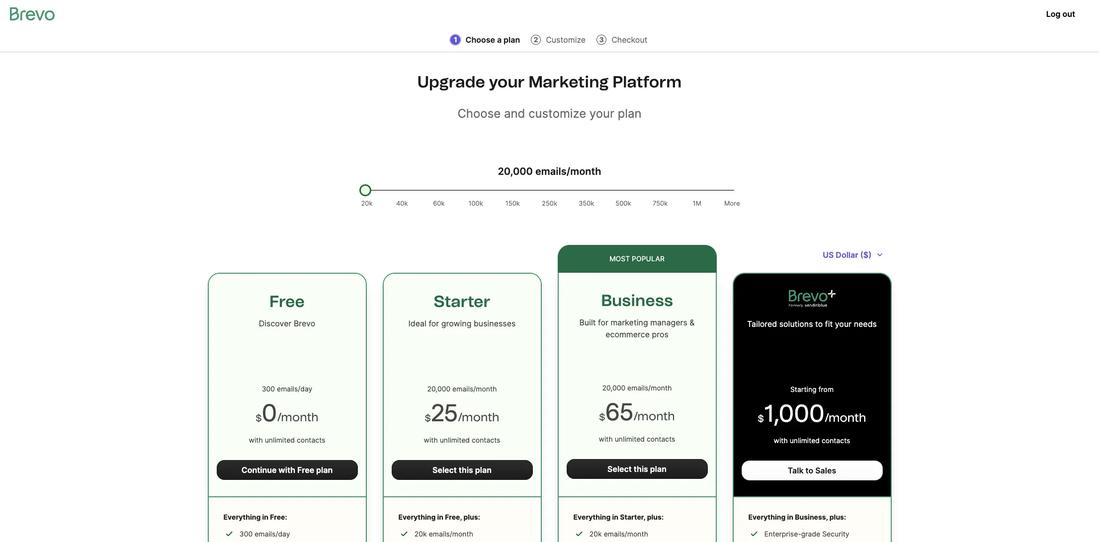 Task type: locate. For each thing, give the bounding box(es) containing it.
1 horizontal spatial for
[[598, 318, 608, 328]]

with unlimited contacts for 0
[[249, 436, 325, 444]]

0 horizontal spatial for
[[429, 319, 439, 329]]

checkout
[[612, 35, 647, 45]]

month up 350k
[[570, 166, 601, 177]]

0 vertical spatial 300
[[262, 385, 275, 393]]

2 horizontal spatial 20k
[[589, 530, 602, 538]]

talk to sales button
[[741, 461, 883, 481]]

unlimited down $ 65 / month
[[615, 435, 645, 443]]

with left free at left bottom
[[279, 465, 295, 475]]

1 in from the left
[[262, 513, 268, 521]]

20k emails/month down everything in free, plus:
[[415, 530, 473, 538]]

1 horizontal spatial to
[[815, 319, 823, 329]]

20k
[[361, 199, 373, 207], [415, 530, 427, 538], [589, 530, 602, 538]]

2 plus: from the left
[[647, 513, 664, 521]]

with down 25
[[424, 436, 438, 444]]

contacts down the $ 25 / month
[[472, 436, 500, 444]]

($)
[[860, 250, 872, 260]]

from
[[818, 385, 834, 394]]

1 horizontal spatial emails/month
[[604, 530, 648, 538]]

20k emails/month down the everything in starter, plus:
[[589, 530, 648, 538]]

in
[[262, 513, 268, 521], [437, 513, 443, 521], [612, 513, 618, 521], [787, 513, 793, 521]]

select this plan button for 65
[[566, 459, 708, 479]]

unlimited down $ 0 / month
[[265, 436, 295, 444]]

with unlimited contacts down $ 0 / month
[[249, 436, 325, 444]]

emails/month
[[429, 530, 473, 538], [604, 530, 648, 538]]

emails left day
[[277, 385, 298, 393]]

contacts up free at left bottom
[[297, 436, 325, 444]]

4 everything from the left
[[748, 513, 786, 521]]

to
[[815, 319, 823, 329], [806, 466, 813, 476]]

select up the everything in starter, plus:
[[607, 464, 632, 474]]

20,000 emails / month up 250k
[[498, 166, 601, 177]]

in left free,
[[437, 513, 443, 521]]

select this plan up starter,
[[607, 464, 667, 474]]

us dollar ($) button
[[815, 245, 892, 265]]

select this plan
[[607, 464, 667, 474], [432, 465, 492, 475]]

business,
[[795, 513, 828, 521]]

contacts down $ 65 / month
[[647, 435, 675, 443]]

free,
[[445, 513, 462, 521]]

1 horizontal spatial 20k
[[415, 530, 427, 538]]

with unlimited contacts for 1,000
[[774, 436, 850, 445]]

emails for 65
[[627, 384, 648, 392]]

with down the 65 at the right
[[599, 435, 613, 443]]

2
[[534, 35, 538, 44]]

3 plus: from the left
[[830, 513, 846, 521]]

0 horizontal spatial 20,000
[[427, 385, 450, 393]]

month up $ 65 / month
[[651, 384, 672, 392]]

this
[[634, 464, 648, 474], [459, 465, 473, 475]]

0 horizontal spatial select this plan
[[432, 465, 492, 475]]

select this plan for 25
[[432, 465, 492, 475]]

0 horizontal spatial 20k emails/month
[[415, 530, 473, 538]]

to inside button
[[806, 466, 813, 476]]

3 in from the left
[[612, 513, 618, 521]]

emails/month down free,
[[429, 530, 473, 538]]

emails up the $ 25 / month
[[452, 385, 473, 393]]

20k emails/month for 25
[[415, 530, 473, 538]]

needs
[[854, 319, 877, 329]]

contacts for 65
[[647, 435, 675, 443]]

select
[[607, 464, 632, 474], [432, 465, 457, 475]]

your
[[489, 73, 525, 91], [589, 106, 614, 121], [835, 319, 852, 329]]

1 horizontal spatial select this plan
[[607, 464, 667, 474]]

2 everything from the left
[[398, 513, 436, 521]]

20k emails/month
[[415, 530, 473, 538], [589, 530, 648, 538]]

with for 25
[[424, 436, 438, 444]]

ecommerce
[[606, 330, 650, 340]]

everything for 1,000
[[748, 513, 786, 521]]

1 horizontal spatial select
[[607, 464, 632, 474]]

emails up 250k
[[535, 166, 567, 177]]

everything for 0
[[223, 513, 261, 521]]

1 vertical spatial choose
[[458, 106, 501, 121]]

20,000 emails / month for 25
[[427, 385, 497, 393]]

plus: up "security"
[[830, 513, 846, 521]]

1 horizontal spatial select this plan button
[[566, 459, 708, 479]]

20k for 65
[[589, 530, 602, 538]]

0 horizontal spatial 300
[[240, 530, 253, 538]]

popular
[[632, 255, 665, 263]]

0 vertical spatial to
[[815, 319, 823, 329]]

0 horizontal spatial your
[[489, 73, 525, 91]]

everything left free,
[[398, 513, 436, 521]]

emails up $ 65 / month
[[627, 384, 648, 392]]

60k
[[433, 199, 445, 207]]

1 everything from the left
[[223, 513, 261, 521]]

with unlimited contacts down $ 1,000 / month
[[774, 436, 850, 445]]

20k for 25
[[415, 530, 427, 538]]

20,000 up the 65 at the right
[[602, 384, 625, 392]]

unlimited down $ 1,000 / month
[[790, 436, 820, 445]]

unlimited for 1,000
[[790, 436, 820, 445]]

select this plan button up free,
[[391, 460, 533, 480]]

300 down everything in free:
[[240, 530, 253, 538]]

for inside built for marketing managers & ecommerce pros
[[598, 318, 608, 328]]

more
[[724, 199, 740, 207]]

choose left a
[[466, 35, 495, 45]]

20,000 up 150k
[[498, 166, 533, 177]]

everything for 25
[[398, 513, 436, 521]]

in for 1,000
[[787, 513, 793, 521]]

month down from
[[829, 411, 866, 425]]

2 emails/month from the left
[[604, 530, 648, 538]]

4 in from the left
[[787, 513, 793, 521]]

discover
[[259, 319, 292, 329]]

300 emails/day
[[240, 530, 290, 538]]

$ inside $ 1,000 / month
[[758, 414, 764, 425]]

0 horizontal spatial select
[[432, 465, 457, 475]]

/ inside $ 1,000 / month
[[825, 411, 829, 425]]

plus: right free,
[[464, 513, 480, 521]]

0 vertical spatial choose
[[466, 35, 495, 45]]

1 vertical spatial 300
[[240, 530, 253, 538]]

0 horizontal spatial this
[[459, 465, 473, 475]]

month right the 65 at the right
[[637, 409, 675, 424]]

customize
[[528, 106, 586, 121]]

0 horizontal spatial 20,000 emails / month
[[427, 385, 497, 393]]

$ inside the $ 25 / month
[[425, 413, 431, 424]]

slider
[[359, 184, 371, 196]]

everything
[[223, 513, 261, 521], [398, 513, 436, 521], [573, 513, 611, 521], [748, 513, 786, 521]]

1 20k emails/month from the left
[[415, 530, 473, 538]]

with down 1,000
[[774, 436, 788, 445]]

$
[[599, 412, 605, 423], [256, 413, 262, 424], [425, 413, 431, 424], [758, 414, 764, 425]]

choose for 1
[[466, 35, 495, 45]]

1 horizontal spatial plus:
[[647, 513, 664, 521]]

built
[[579, 318, 596, 328]]

25
[[431, 399, 458, 428]]

grade
[[801, 530, 820, 538]]

$ inside $ 65 / month
[[599, 412, 605, 423]]

20,000
[[498, 166, 533, 177], [602, 384, 625, 392], [427, 385, 450, 393]]

20,000 for 65
[[602, 384, 625, 392]]

select this plan button up starter,
[[566, 459, 708, 479]]

300 up 0
[[262, 385, 275, 393]]

with unlimited contacts
[[599, 435, 675, 443], [249, 436, 325, 444], [424, 436, 500, 444], [774, 436, 850, 445]]

2 20k emails/month from the left
[[589, 530, 648, 538]]

2 horizontal spatial plus:
[[830, 513, 846, 521]]

unlimited down the $ 25 / month
[[440, 436, 470, 444]]

20,000 emails / month up the $ 25 / month
[[427, 385, 497, 393]]

choose left and
[[458, 106, 501, 121]]

with unlimited contacts down $ 65 / month
[[599, 435, 675, 443]]

for right ideal
[[429, 319, 439, 329]]

0 horizontal spatial plus:
[[464, 513, 480, 521]]

1 vertical spatial your
[[589, 106, 614, 121]]

in for 0
[[262, 513, 268, 521]]

month inside $ 0 / month
[[281, 410, 319, 425]]

contacts up sales
[[822, 436, 850, 445]]

contacts for 0
[[297, 436, 325, 444]]

&
[[690, 318, 695, 328]]

with
[[599, 435, 613, 443], [249, 436, 263, 444], [424, 436, 438, 444], [774, 436, 788, 445], [279, 465, 295, 475]]

choose for upgrade your marketing platform
[[458, 106, 501, 121]]

log out button
[[1038, 4, 1083, 24]]

contacts
[[647, 435, 675, 443], [297, 436, 325, 444], [472, 436, 500, 444], [822, 436, 850, 445]]

this up free,
[[459, 465, 473, 475]]

select this plan button
[[566, 459, 708, 479], [391, 460, 533, 480]]

250k
[[542, 199, 557, 207]]

plus: right starter,
[[647, 513, 664, 521]]

1 vertical spatial to
[[806, 466, 813, 476]]

20k left 40k
[[361, 199, 373, 207]]

contacts for 25
[[472, 436, 500, 444]]

emails
[[535, 166, 567, 177], [627, 384, 648, 392], [277, 385, 298, 393], [452, 385, 473, 393]]

emails/month down starter,
[[604, 530, 648, 538]]

20,000 up 25
[[427, 385, 450, 393]]

select this plan up free,
[[432, 465, 492, 475]]

with up continue
[[249, 436, 263, 444]]

your right fit
[[835, 319, 852, 329]]

in left the free:
[[262, 513, 268, 521]]

day
[[300, 385, 312, 393]]

for right "built"
[[598, 318, 608, 328]]

select up everything in free, plus:
[[432, 465, 457, 475]]

/ inside $ 0 / month
[[277, 410, 281, 425]]

/
[[567, 166, 570, 177], [648, 384, 651, 392], [298, 385, 300, 393], [473, 385, 476, 393], [634, 409, 637, 424], [277, 410, 281, 425], [458, 410, 462, 425], [825, 411, 829, 425]]

this up starter,
[[634, 464, 648, 474]]

with unlimited contacts down the $ 25 / month
[[424, 436, 500, 444]]

1 plus: from the left
[[464, 513, 480, 521]]

in up enterprise-
[[787, 513, 793, 521]]

month right 25
[[462, 410, 499, 425]]

1 horizontal spatial 20k emails/month
[[589, 530, 648, 538]]

month inside $ 65 / month
[[637, 409, 675, 424]]

2 in from the left
[[437, 513, 443, 521]]

to right the talk
[[806, 466, 813, 476]]

0 horizontal spatial emails/month
[[429, 530, 473, 538]]

with inside button
[[279, 465, 295, 475]]

with unlimited contacts for 25
[[424, 436, 500, 444]]

1 horizontal spatial 300
[[262, 385, 275, 393]]

everything left starter,
[[573, 513, 611, 521]]

emails for 25
[[452, 385, 473, 393]]

customize
[[546, 35, 586, 45]]

your up and
[[489, 73, 525, 91]]

pros
[[652, 330, 669, 340]]

talk
[[788, 466, 804, 476]]

everything up 300 emails/day
[[223, 513, 261, 521]]

0 vertical spatial your
[[489, 73, 525, 91]]

business
[[601, 291, 673, 310]]

1 emails/month from the left
[[429, 530, 473, 538]]

0 horizontal spatial select this plan button
[[391, 460, 533, 480]]

20k down everything in free, plus:
[[415, 530, 427, 538]]

ideal
[[408, 319, 426, 329]]

with unlimited contacts for 65
[[599, 435, 675, 443]]

select this plan button for 25
[[391, 460, 533, 480]]

3 everything from the left
[[573, 513, 611, 521]]

300 for 300 emails / day
[[262, 385, 275, 393]]

with for 65
[[599, 435, 613, 443]]

2 horizontal spatial 20,000
[[602, 384, 625, 392]]

month down day
[[281, 410, 319, 425]]

your right customize
[[589, 106, 614, 121]]

1 horizontal spatial this
[[634, 464, 648, 474]]

100k
[[468, 199, 483, 207]]

2 horizontal spatial 20,000 emails / month
[[602, 384, 672, 392]]

$ inside $ 0 / month
[[256, 413, 262, 424]]

in left starter,
[[612, 513, 618, 521]]

20k down the everything in starter, plus:
[[589, 530, 602, 538]]

0 horizontal spatial to
[[806, 466, 813, 476]]

300
[[262, 385, 275, 393], [240, 530, 253, 538]]

month
[[570, 166, 601, 177], [651, 384, 672, 392], [476, 385, 497, 393], [637, 409, 675, 424], [281, 410, 319, 425], [462, 410, 499, 425], [829, 411, 866, 425]]

everything up enterprise-
[[748, 513, 786, 521]]

continue with free plan button
[[216, 460, 358, 480]]

to left fit
[[815, 319, 823, 329]]

upgrade your marketing platform
[[417, 73, 682, 91]]

500k
[[616, 199, 631, 207]]

2 vertical spatial your
[[835, 319, 852, 329]]

starter,
[[620, 513, 645, 521]]

2 horizontal spatial your
[[835, 319, 852, 329]]

solutions
[[779, 319, 813, 329]]

20,000 emails / month up $ 65 / month
[[602, 384, 672, 392]]

65
[[605, 398, 634, 427]]

plus: for 65
[[647, 513, 664, 521]]



Task type: vqa. For each thing, say whether or not it's contained in the screenshot.
Create associated with Create an A/B test campaign
no



Task type: describe. For each thing, give the bounding box(es) containing it.
month inside $ 1,000 / month
[[829, 411, 866, 425]]

$ for 65
[[599, 412, 605, 423]]

750k
[[653, 199, 668, 207]]

starter
[[434, 292, 490, 311]]

/ inside the $ 25 / month
[[458, 410, 462, 425]]

platform
[[612, 73, 682, 91]]

1 horizontal spatial your
[[589, 106, 614, 121]]

plan inside the continue with free plan button
[[316, 465, 333, 475]]

20,000 emails / month for 65
[[602, 384, 672, 392]]

1
[[454, 35, 457, 44]]

us
[[823, 250, 834, 260]]

/ inside $ 65 / month
[[634, 409, 637, 424]]

with for 0
[[249, 436, 263, 444]]

log out
[[1046, 9, 1075, 19]]

everything in free, plus:
[[398, 513, 480, 521]]

$ 0 / month
[[256, 399, 319, 428]]

select for 65
[[607, 464, 632, 474]]

everything in free:
[[223, 513, 287, 521]]

everything in starter, plus:
[[573, 513, 664, 521]]

continue
[[241, 465, 277, 475]]

most
[[610, 255, 630, 263]]

1,000
[[764, 399, 825, 428]]

emails for 0
[[277, 385, 298, 393]]

choose a plan
[[466, 35, 520, 45]]

$ 25 / month
[[425, 399, 499, 428]]

0 horizontal spatial 20k
[[361, 199, 373, 207]]

plus: for 25
[[464, 513, 480, 521]]

and
[[504, 106, 525, 121]]

businesses
[[474, 319, 516, 329]]

fit
[[825, 319, 833, 329]]

most popular
[[610, 255, 665, 263]]

this for 65
[[634, 464, 648, 474]]

unlimited for 25
[[440, 436, 470, 444]]

for for 65
[[598, 318, 608, 328]]

log
[[1046, 9, 1061, 19]]

unlimited for 0
[[265, 436, 295, 444]]

emails/month for 65
[[604, 530, 648, 538]]

1 horizontal spatial 20,000
[[498, 166, 533, 177]]

$ 1,000 / month
[[758, 399, 866, 428]]

150k
[[505, 199, 520, 207]]

$ for 1,000
[[758, 414, 764, 425]]

300 emails / day
[[262, 385, 312, 393]]

talk to sales
[[788, 466, 836, 476]]

$ for 0
[[256, 413, 262, 424]]

discover brevo
[[259, 319, 315, 329]]

month up the $ 25 / month
[[476, 385, 497, 393]]

month inside the $ 25 / month
[[462, 410, 499, 425]]

free
[[297, 465, 314, 475]]

us dollar ($)
[[823, 250, 872, 260]]

security
[[822, 530, 849, 538]]

dollar
[[836, 250, 858, 260]]

select for 25
[[432, 465, 457, 475]]

marketing
[[611, 318, 648, 328]]

1 horizontal spatial 20,000 emails / month
[[498, 166, 601, 177]]

enterprise-grade security
[[764, 530, 849, 538]]

tailored
[[747, 319, 777, 329]]

with for 1,000
[[774, 436, 788, 445]]

0
[[262, 399, 277, 428]]

in for 25
[[437, 513, 443, 521]]

$ 65 / month
[[599, 398, 675, 427]]

upgrade
[[417, 73, 485, 91]]

continue with free plan
[[241, 465, 333, 475]]

tailored solutions to fit your needs
[[747, 319, 877, 329]]

$ for 25
[[425, 413, 431, 424]]

40k
[[396, 199, 408, 207]]

sales
[[815, 466, 836, 476]]

enterprise-
[[764, 530, 801, 538]]

everything in business, plus:
[[748, 513, 846, 521]]

free:
[[270, 513, 287, 521]]

for for 25
[[429, 319, 439, 329]]

350k
[[579, 199, 594, 207]]

contacts for 1,000
[[822, 436, 850, 445]]

300 for 300 emails/day
[[240, 530, 253, 538]]

ideal for growing businesses
[[408, 319, 516, 329]]

emails/day
[[255, 530, 290, 538]]

20,000 for 25
[[427, 385, 450, 393]]

brevo
[[294, 319, 315, 329]]

growing
[[441, 319, 471, 329]]

select this plan for 65
[[607, 464, 667, 474]]

unlimited for 65
[[615, 435, 645, 443]]

out
[[1063, 9, 1075, 19]]

starting from
[[790, 385, 834, 394]]

marketing
[[529, 73, 609, 91]]

1m
[[693, 199, 701, 207]]

everything for 65
[[573, 513, 611, 521]]

free
[[269, 292, 305, 311]]

emails/month for 25
[[429, 530, 473, 538]]

managers
[[650, 318, 687, 328]]

plus: for 1,000
[[830, 513, 846, 521]]

starting
[[790, 385, 817, 394]]

in for 65
[[612, 513, 618, 521]]

choose and customize your plan
[[458, 106, 642, 121]]

3
[[599, 35, 604, 44]]

built for marketing managers & ecommerce pros
[[579, 318, 695, 340]]

a
[[497, 35, 502, 45]]

this for 25
[[459, 465, 473, 475]]

20k emails/month for 65
[[589, 530, 648, 538]]



